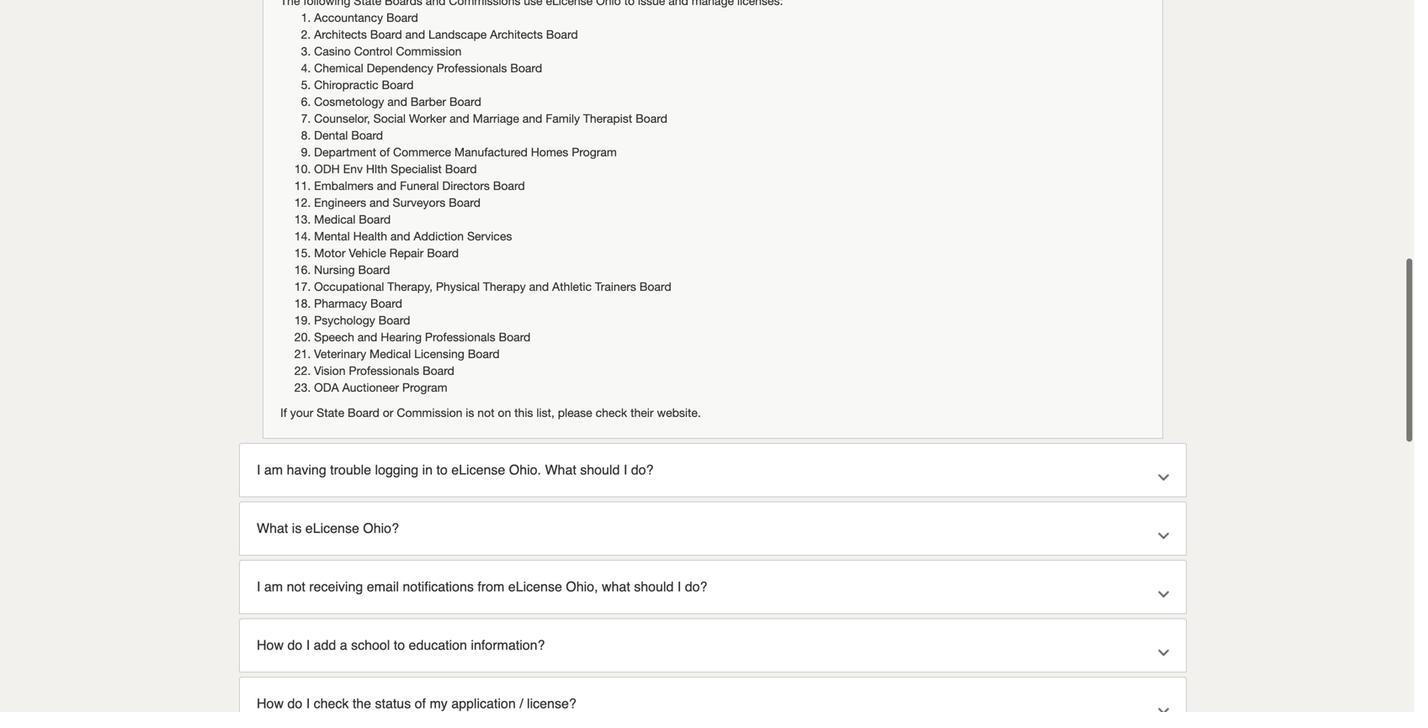 Task type: locate. For each thing, give the bounding box(es) containing it.
0 horizontal spatial elicense
[[305, 519, 359, 534]]

1 vertical spatial how
[[257, 694, 284, 709]]

0 vertical spatial program
[[572, 143, 617, 157]]

how for how do i check the status of my application / license?
[[257, 694, 284, 709]]

should down please at bottom
[[580, 460, 620, 476]]

the
[[353, 694, 371, 709]]

medical up mental
[[314, 210, 356, 224]]

vision
[[314, 362, 346, 376]]

elicense
[[451, 460, 505, 476], [305, 519, 359, 534], [508, 577, 562, 593]]

0 horizontal spatial should
[[580, 460, 620, 476]]

of left the my
[[415, 694, 426, 709]]

0 vertical spatial commission
[[396, 42, 462, 56]]

am left receiving
[[264, 577, 283, 593]]

1 vertical spatial do
[[287, 694, 302, 709]]

1 horizontal spatial not
[[478, 404, 495, 418]]

should right what
[[634, 577, 674, 593]]

0 vertical spatial check
[[596, 404, 627, 418]]

1 vertical spatial elicense
[[305, 519, 359, 534]]

is down having
[[292, 519, 302, 534]]

commerce
[[393, 143, 451, 157]]

2 am from the top
[[264, 577, 283, 593]]

0 vertical spatial what
[[545, 460, 576, 476]]

0 horizontal spatial of
[[380, 143, 390, 157]]

1 vertical spatial medical
[[370, 345, 411, 359]]

0 vertical spatial to
[[436, 460, 448, 476]]

of inside accountancy board architects board and landscape architects board casino control commission chemical dependency professionals board chiropractic board cosmetology and barber board counselor, social worker and marriage and family therapist board dental board department of commerce manufactured homes program odh env hlth specialist board embalmers and funeral directors board engineers and surveyors board medical board mental health and addiction services motor vehicle repair board nursing board occupational therapy, physical therapy and athletic trainers board pharmacy board psychology board speech and hearing professionals board veterinary medical licensing board vision professionals board oda auctioneer program
[[380, 143, 390, 157]]

to right school
[[394, 635, 405, 651]]

license?
[[527, 694, 576, 709]]

program down licensing
[[402, 379, 447, 392]]

medical down the hearing
[[370, 345, 411, 359]]

1 vertical spatial not
[[287, 577, 305, 593]]

1 vertical spatial of
[[415, 694, 426, 709]]

1 horizontal spatial to
[[436, 460, 448, 476]]

school
[[351, 635, 390, 651]]

1 vertical spatial should
[[634, 577, 674, 593]]

2 architects from the left
[[490, 25, 543, 39]]

of
[[380, 143, 390, 157], [415, 694, 426, 709]]

check left the
[[314, 694, 349, 709]]

1 am from the top
[[264, 460, 283, 476]]

is left on
[[466, 404, 474, 418]]

do?
[[631, 460, 654, 476], [685, 577, 707, 593]]

1 vertical spatial program
[[402, 379, 447, 392]]

ohio.
[[509, 460, 541, 476]]

elicense left ohio.
[[451, 460, 505, 476]]

should
[[580, 460, 620, 476], [634, 577, 674, 593]]

on
[[498, 404, 511, 418]]

2 vertical spatial elicense
[[508, 577, 562, 593]]

0 vertical spatial am
[[264, 460, 283, 476]]

health
[[353, 227, 387, 241]]

should for what
[[634, 577, 674, 593]]

to
[[436, 460, 448, 476], [394, 635, 405, 651]]

1 horizontal spatial should
[[634, 577, 674, 593]]

am left having
[[264, 460, 283, 476]]

how
[[257, 635, 284, 651], [257, 694, 284, 709]]

oda
[[314, 379, 339, 392]]

program down therapist
[[572, 143, 617, 157]]

check
[[596, 404, 627, 418], [314, 694, 349, 709]]

pharmacy
[[314, 294, 367, 308]]

0 horizontal spatial to
[[394, 635, 405, 651]]

education
[[409, 635, 467, 651]]

0 vertical spatial do
[[287, 635, 302, 651]]

family
[[546, 109, 580, 123]]

do left the
[[287, 694, 302, 709]]

not left receiving
[[287, 577, 305, 593]]

do left "add"
[[287, 635, 302, 651]]

professionals down landscape
[[437, 59, 507, 73]]

architects
[[314, 25, 367, 39], [490, 25, 543, 39]]

not
[[478, 404, 495, 418], [287, 577, 305, 593]]

elicense for email
[[508, 577, 562, 593]]

0 vertical spatial should
[[580, 460, 620, 476]]

program
[[572, 143, 617, 157], [402, 379, 447, 392]]

2 how from the top
[[257, 694, 284, 709]]

motor
[[314, 244, 346, 258]]

i
[[257, 460, 260, 476], [624, 460, 627, 476], [257, 577, 260, 593], [677, 577, 681, 593], [306, 635, 310, 651], [306, 694, 310, 709]]

should for what
[[580, 460, 620, 476]]

funeral
[[400, 177, 439, 190]]

elicense right from
[[508, 577, 562, 593]]

elicense left ohio?
[[305, 519, 359, 534]]

1 vertical spatial do?
[[685, 577, 707, 593]]

do? for i am not receiving email notifications from elicense ohio, what should i do?
[[685, 577, 707, 593]]

what right ohio.
[[545, 460, 576, 476]]

1 vertical spatial check
[[314, 694, 349, 709]]

professionals up licensing
[[425, 328, 495, 342]]

1 horizontal spatial check
[[596, 404, 627, 418]]

do
[[287, 635, 302, 651], [287, 694, 302, 709]]

architects up casino
[[314, 25, 367, 39]]

1 horizontal spatial medical
[[370, 345, 411, 359]]

commission
[[396, 42, 462, 56], [397, 404, 462, 418]]

architects right landscape
[[490, 25, 543, 39]]

1 horizontal spatial architects
[[490, 25, 543, 39]]

i am having trouble logging in to elicense ohio. what should i do?
[[257, 460, 654, 476]]

/
[[520, 694, 523, 709]]

therapy
[[483, 278, 526, 291]]

am
[[264, 460, 283, 476], [264, 577, 283, 593]]

is
[[466, 404, 474, 418], [292, 519, 302, 534]]

0 horizontal spatial is
[[292, 519, 302, 534]]

0 horizontal spatial program
[[402, 379, 447, 392]]

1 horizontal spatial do?
[[685, 577, 707, 593]]

1 how from the top
[[257, 635, 284, 651]]

commission up dependency
[[396, 42, 462, 56]]

odh
[[314, 160, 340, 174]]

0 vertical spatial elicense
[[451, 460, 505, 476]]

dependency
[[367, 59, 433, 73]]

to for elicense
[[436, 460, 448, 476]]

chemical
[[314, 59, 363, 73]]

0 vertical spatial of
[[380, 143, 390, 157]]

a
[[340, 635, 347, 651]]

professionals
[[437, 59, 507, 73], [425, 328, 495, 342], [349, 362, 419, 376]]

1 horizontal spatial elicense
[[451, 460, 505, 476]]

1 architects from the left
[[314, 25, 367, 39]]

or
[[383, 404, 393, 418]]

to right the 'in'
[[436, 460, 448, 476]]

specialist
[[391, 160, 442, 174]]

what down having
[[257, 519, 288, 534]]

accountancy board architects board and landscape architects board casino control commission chemical dependency professionals board chiropractic board cosmetology and barber board counselor, social worker and marriage and family therapist board dental board department of commerce manufactured homes program odh env hlth specialist board embalmers and funeral directors board engineers and surveyors board medical board mental health and addiction services motor vehicle repair board nursing board occupational therapy, physical therapy and athletic trainers board pharmacy board psychology board speech and hearing professionals board veterinary medical licensing board vision professionals board oda auctioneer program
[[314, 8, 671, 392]]

1 do from the top
[[287, 635, 302, 651]]

1 horizontal spatial is
[[466, 404, 474, 418]]

commission right or
[[397, 404, 462, 418]]

0 vertical spatial do?
[[631, 460, 654, 476]]

0 vertical spatial is
[[466, 404, 474, 418]]

professionals up auctioneer
[[349, 362, 419, 376]]

board
[[386, 8, 418, 22], [370, 25, 402, 39], [546, 25, 578, 39], [510, 59, 542, 73], [382, 76, 414, 89], [449, 92, 481, 106], [636, 109, 667, 123], [351, 126, 383, 140], [445, 160, 477, 174], [493, 177, 525, 190], [449, 193, 481, 207], [359, 210, 391, 224], [427, 244, 459, 258], [358, 261, 390, 275], [640, 278, 671, 291], [370, 294, 402, 308], [378, 311, 410, 325], [499, 328, 531, 342], [468, 345, 500, 359], [423, 362, 454, 376], [348, 404, 380, 418]]

0 vertical spatial how
[[257, 635, 284, 651]]

chiropractic
[[314, 76, 378, 89]]

do? right what
[[685, 577, 707, 593]]

of up the hlth
[[380, 143, 390, 157]]

their
[[631, 404, 654, 418]]

2 horizontal spatial elicense
[[508, 577, 562, 593]]

not left on
[[478, 404, 495, 418]]

0 horizontal spatial medical
[[314, 210, 356, 224]]

manufactured
[[454, 143, 528, 157]]

1 vertical spatial am
[[264, 577, 283, 593]]

to for education
[[394, 635, 405, 651]]

1 horizontal spatial program
[[572, 143, 617, 157]]

what
[[602, 577, 630, 593]]

athletic
[[552, 278, 592, 291]]

do? down the their
[[631, 460, 654, 476]]

what
[[545, 460, 576, 476], [257, 519, 288, 534]]

2 do from the top
[[287, 694, 302, 709]]

application
[[451, 694, 516, 709]]

0 horizontal spatial do?
[[631, 460, 654, 476]]

0 horizontal spatial architects
[[314, 25, 367, 39]]

check left the their
[[596, 404, 627, 418]]

ohio,
[[566, 577, 598, 593]]

0 vertical spatial not
[[478, 404, 495, 418]]

0 horizontal spatial what
[[257, 519, 288, 534]]

and
[[405, 25, 425, 39], [387, 92, 407, 106], [450, 109, 469, 123], [523, 109, 542, 123], [377, 177, 397, 190], [370, 193, 389, 207], [391, 227, 410, 241], [529, 278, 549, 291], [358, 328, 377, 342]]

mental
[[314, 227, 350, 241]]

how do i check the status of my application / license?
[[257, 694, 576, 709]]

1 vertical spatial to
[[394, 635, 405, 651]]

1 vertical spatial what
[[257, 519, 288, 534]]

control
[[354, 42, 393, 56]]

accountancy
[[314, 8, 383, 22]]

marriage
[[473, 109, 519, 123]]



Task type: vqa. For each thing, say whether or not it's contained in the screenshot.
the How to the bottom
yes



Task type: describe. For each thing, give the bounding box(es) containing it.
if
[[280, 404, 287, 418]]

from
[[478, 577, 505, 593]]

elicense for logging
[[451, 460, 505, 476]]

receiving
[[309, 577, 363, 593]]

surveyors
[[393, 193, 445, 207]]

having
[[287, 460, 326, 476]]

env
[[343, 160, 363, 174]]

1 horizontal spatial what
[[545, 460, 576, 476]]

do? for i am having trouble logging in to elicense ohio. what should i do?
[[631, 460, 654, 476]]

1 vertical spatial commission
[[397, 404, 462, 418]]

how do i add a school to education information?
[[257, 635, 545, 651]]

my
[[430, 694, 448, 709]]

what is elicense ohio?
[[257, 519, 399, 534]]

dental
[[314, 126, 348, 140]]

notifications
[[403, 577, 474, 593]]

0 horizontal spatial check
[[314, 694, 349, 709]]

worker
[[409, 109, 446, 123]]

am for not
[[264, 577, 283, 593]]

ohio?
[[363, 519, 399, 534]]

hlth
[[366, 160, 387, 174]]

addiction
[[414, 227, 464, 241]]

state
[[317, 404, 344, 418]]

embalmers
[[314, 177, 373, 190]]

auctioneer
[[342, 379, 399, 392]]

repair
[[389, 244, 424, 258]]

in
[[422, 460, 433, 476]]

0 vertical spatial medical
[[314, 210, 356, 224]]

licensing
[[414, 345, 464, 359]]

2 vertical spatial professionals
[[349, 362, 419, 376]]

counselor,
[[314, 109, 370, 123]]

information?
[[471, 635, 545, 651]]

vehicle
[[349, 244, 386, 258]]

am for having
[[264, 460, 283, 476]]

i am not receiving email notifications from elicense ohio, what should i do?
[[257, 577, 707, 593]]

status
[[375, 694, 411, 709]]

cosmetology
[[314, 92, 384, 106]]

directors
[[442, 177, 490, 190]]

casino
[[314, 42, 351, 56]]

physical
[[436, 278, 480, 291]]

logging
[[375, 460, 418, 476]]

speech
[[314, 328, 354, 342]]

trouble
[[330, 460, 371, 476]]

list,
[[536, 404, 555, 418]]

trainers
[[595, 278, 636, 291]]

please
[[558, 404, 592, 418]]

therapy,
[[387, 278, 433, 291]]

veterinary
[[314, 345, 366, 359]]

services
[[467, 227, 512, 241]]

do for check
[[287, 694, 302, 709]]

this
[[514, 404, 533, 418]]

your
[[290, 404, 313, 418]]

how for how do i add a school to education information?
[[257, 635, 284, 651]]

therapist
[[583, 109, 632, 123]]

social
[[373, 109, 406, 123]]

do for add
[[287, 635, 302, 651]]

0 vertical spatial professionals
[[437, 59, 507, 73]]

if your state board or commission is not on this list, please check their website.
[[280, 404, 701, 418]]

engineers
[[314, 193, 366, 207]]

0 horizontal spatial not
[[287, 577, 305, 593]]

add
[[314, 635, 336, 651]]

email
[[367, 577, 399, 593]]

barber
[[411, 92, 446, 106]]

psychology
[[314, 311, 375, 325]]

commission inside accountancy board architects board and landscape architects board casino control commission chemical dependency professionals board chiropractic board cosmetology and barber board counselor, social worker and marriage and family therapist board dental board department of commerce manufactured homes program odh env hlth specialist board embalmers and funeral directors board engineers and surveyors board medical board mental health and addiction services motor vehicle repair board nursing board occupational therapy, physical therapy and athletic trainers board pharmacy board psychology board speech and hearing professionals board veterinary medical licensing board vision professionals board oda auctioneer program
[[396, 42, 462, 56]]

nursing
[[314, 261, 355, 275]]

hearing
[[381, 328, 422, 342]]

1 horizontal spatial of
[[415, 694, 426, 709]]

homes
[[531, 143, 568, 157]]

website.
[[657, 404, 701, 418]]

1 vertical spatial is
[[292, 519, 302, 534]]

occupational
[[314, 278, 384, 291]]

1 vertical spatial professionals
[[425, 328, 495, 342]]

landscape
[[428, 25, 487, 39]]

department
[[314, 143, 376, 157]]



